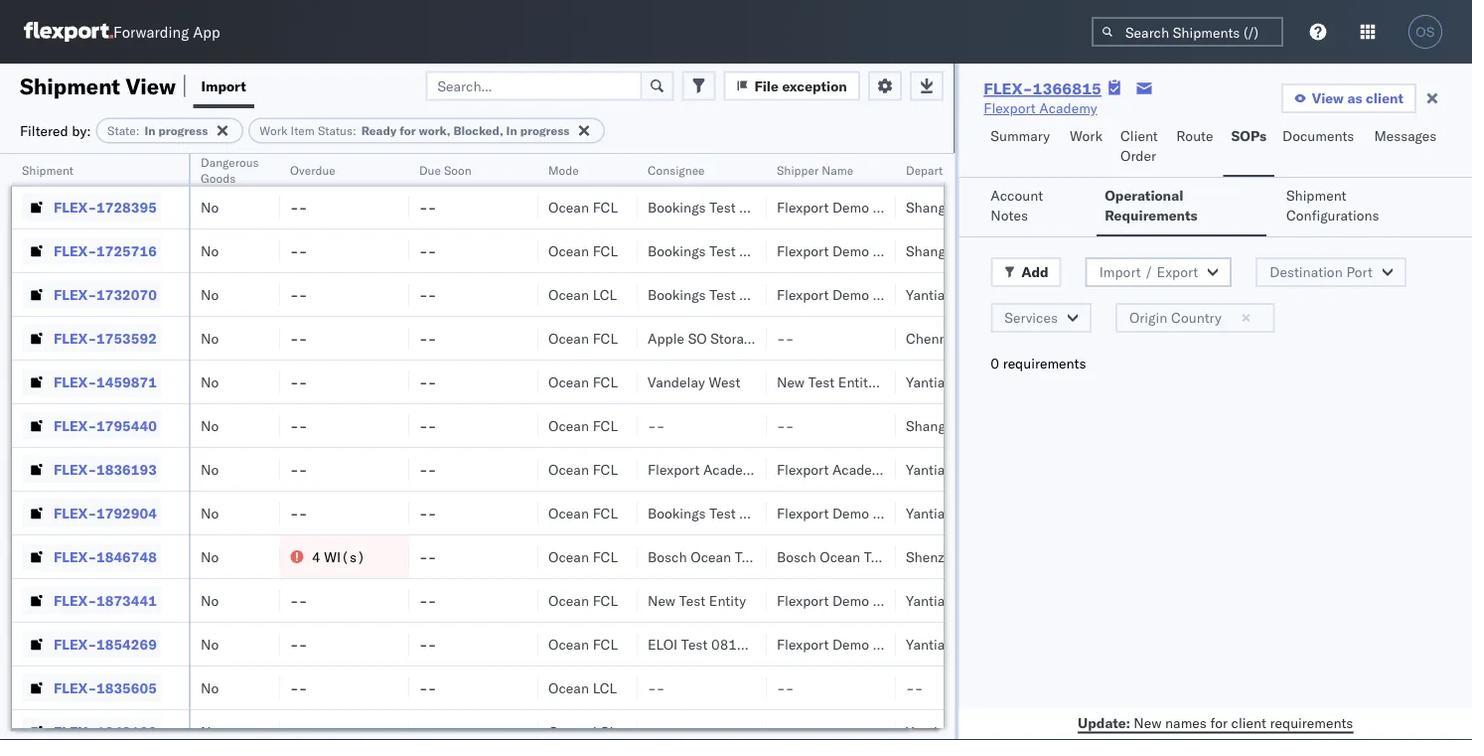 Task type: describe. For each thing, give the bounding box(es) containing it.
shenzhen, china
[[906, 548, 1013, 565]]

ocean for 1854269
[[548, 635, 589, 653]]

ocean for 1629619
[[548, 155, 589, 172]]

1846748
[[96, 548, 157, 565]]

1725716
[[96, 242, 157, 259]]

use)
[[826, 329, 862, 347]]

flex- for 1459871
[[54, 373, 96, 390]]

view as client button
[[1282, 83, 1417, 113]]

flex- for 1629619
[[54, 155, 96, 172]]

ocean fcl for flex-1629619
[[548, 155, 618, 172]]

ocean fcl for flex-1753592
[[548, 329, 618, 347]]

names
[[1166, 714, 1207, 731]]

flex-1732070
[[54, 286, 157, 303]]

china for flex-1725716
[[973, 242, 1010, 259]]

flexport for 1629619
[[777, 155, 829, 172]]

flexport academy (sz) ltd.
[[777, 461, 956, 478]]

co. for 1629619
[[926, 155, 945, 172]]

app
[[193, 22, 220, 41]]

update:
[[1078, 714, 1130, 731]]

4 resize handle column header from the left
[[515, 154, 539, 740]]

0 horizontal spatial view
[[126, 72, 176, 99]]

consignee inside button
[[648, 162, 705, 177]]

shipment view
[[20, 72, 176, 99]]

co. for 1854269
[[926, 635, 945, 653]]

summary
[[991, 127, 1050, 145]]

not
[[795, 329, 823, 347]]

flex-1792904 button
[[22, 499, 161, 527]]

flexport for 1854269
[[777, 635, 829, 653]]

1 : from the left
[[136, 123, 140, 138]]

demo for 1725716
[[833, 242, 869, 259]]

import for import
[[201, 77, 246, 94]]

shipment button
[[12, 158, 169, 178]]

shanghai, for flex-1725716
[[906, 242, 969, 259]]

add
[[1022, 263, 1049, 281]]

services
[[1005, 309, 1058, 326]]

file
[[755, 77, 779, 94]]

bookings test consignee for flex-1792904
[[648, 504, 806, 522]]

resize handle column header for mode
[[614, 154, 638, 740]]

flex-1836193
[[54, 461, 157, 478]]

import for import / export
[[1100, 263, 1141, 281]]

summary button
[[983, 118, 1062, 177]]

ocean for 1836193
[[548, 461, 589, 478]]

co. for 1732070
[[926, 286, 945, 303]]

country
[[1171, 309, 1222, 326]]

fcl for flex-1836193
[[593, 461, 618, 478]]

flex- for 1873441
[[54, 592, 96, 609]]

Search Shipments (/) text field
[[1092, 17, 1284, 47]]

flex-1873441
[[54, 592, 157, 609]]

chennai
[[906, 329, 959, 347]]

flex-1836193 button
[[22, 456, 161, 483]]

fcl for flex-1725716
[[593, 242, 618, 259]]

work,
[[419, 123, 451, 138]]

ocean for 1753592
[[548, 329, 589, 347]]

ocean for 1728395
[[548, 198, 589, 216]]

no for flex-1732070
[[201, 286, 219, 303]]

1 vertical spatial for
[[1211, 714, 1228, 731]]

china for flex-1629619
[[973, 155, 1010, 172]]

shanghai, for flex-1728395
[[906, 198, 969, 216]]

shipper for flex-1728395
[[873, 198, 922, 216]]

view inside view as client button
[[1312, 89, 1344, 107]]

ocean lcl for bookings test consignee
[[548, 286, 617, 303]]

flex-1835605 button
[[22, 674, 161, 702]]

flex-1629619 button
[[22, 150, 161, 177]]

ocean for 1846748
[[548, 548, 589, 565]]

work item status : ready for work, blocked, in progress
[[260, 123, 570, 138]]

resize handle column header for shipper name
[[872, 154, 896, 740]]

soon
[[444, 162, 472, 177]]

flexport. image
[[24, 22, 113, 42]]

consignee for flex-1629619
[[740, 155, 806, 172]]

flex-1459871
[[54, 373, 157, 390]]

ready
[[361, 123, 397, 138]]

co. for 1792904
[[926, 504, 945, 522]]

shipper for flex-1725716
[[873, 242, 922, 259]]

destination port
[[1270, 263, 1373, 281]]

co. for 1725716
[[926, 242, 945, 259]]

1795440
[[96, 417, 157, 434]]

state
[[107, 123, 136, 138]]

account
[[991, 187, 1043, 204]]

ocean fcl for flex-1836193
[[548, 461, 618, 478]]

demo for 1732070
[[833, 286, 869, 303]]

item
[[291, 123, 315, 138]]

china for flex-1846748
[[976, 548, 1013, 565]]

new test entity 2
[[777, 373, 888, 390]]

operational requirements
[[1105, 187, 1198, 224]]

forwarding
[[113, 22, 189, 41]]

shipper inside button
[[777, 162, 819, 177]]

4
[[312, 548, 321, 565]]

bookings for flex-1728395
[[648, 198, 706, 216]]

no for flex-1795440
[[201, 417, 219, 434]]

messages
[[1375, 127, 1437, 145]]

as
[[1348, 89, 1363, 107]]

forwarding app
[[113, 22, 220, 41]]

(do
[[762, 329, 791, 347]]

client order button
[[1113, 118, 1169, 177]]

flexport academy link
[[984, 98, 1097, 118]]

ocean for 1873441
[[548, 592, 589, 609]]

fcl for flex-1728395
[[593, 198, 618, 216]]

flex- for 1795440
[[54, 417, 96, 434]]

ocean for 1725716
[[548, 242, 589, 259]]

overdue
[[290, 162, 336, 177]]

academy for flexport academy
[[1040, 99, 1097, 117]]

flexport demo shipper co. for 1792904
[[777, 504, 945, 522]]

china for flex-1795440
[[973, 417, 1010, 434]]

shanghai, for flex-1795440
[[906, 417, 969, 434]]

flex-1854269 button
[[22, 630, 161, 658]]

yantian for flex-1836193
[[906, 461, 953, 478]]

2 in from the left
[[506, 123, 517, 138]]

fcl for flex-1854269
[[593, 635, 618, 653]]

no for flex-1835605
[[201, 679, 219, 697]]

shanghai, china for flex-1795440
[[906, 417, 1010, 434]]

forwarding app link
[[24, 22, 220, 42]]

vandelay west
[[648, 373, 741, 390]]

1728395
[[96, 198, 157, 216]]

bookings for flex-1792904
[[648, 504, 706, 522]]

state : in progress
[[107, 123, 208, 138]]

exception
[[782, 77, 847, 94]]

yantian for flex-1873441
[[906, 592, 953, 609]]

no for flex-1792904
[[201, 504, 219, 522]]

new test entity
[[648, 592, 746, 609]]

ocean for 1459871
[[548, 373, 589, 390]]

2
[[879, 373, 888, 390]]

shenzhen,
[[906, 548, 973, 565]]

notes
[[991, 207, 1028, 224]]

bookings for flex-1629619
[[648, 155, 706, 172]]

flex-1629619
[[54, 155, 157, 172]]

client inside button
[[1366, 89, 1404, 107]]

configurations
[[1287, 207, 1380, 224]]

ocean for 1792904
[[548, 504, 589, 522]]

shipper for flex-1629619
[[873, 155, 922, 172]]

shanghai, china for flex-1725716
[[906, 242, 1010, 259]]

2 : from the left
[[353, 123, 356, 138]]

2 bosch ocean test from the left
[[777, 548, 891, 565]]

consignee for flex-1728395
[[740, 198, 806, 216]]

1 progress from the left
[[158, 123, 208, 138]]

flexport for 1792904
[[777, 504, 829, 522]]

4 wi(s)
[[312, 548, 365, 565]]

client order
[[1121, 127, 1158, 164]]

flex- for 1836193
[[54, 461, 96, 478]]

yantian for flex-1459871
[[906, 373, 953, 390]]

ocean fcl for flex-1873441
[[548, 592, 618, 609]]

ocean fcl for flex-1728395
[[548, 198, 618, 216]]

1732070
[[96, 286, 157, 303]]

081801
[[711, 635, 763, 653]]

services button
[[991, 303, 1092, 333]]

order
[[1121, 147, 1157, 164]]

west
[[709, 373, 741, 390]]

(sz)
[[894, 461, 928, 478]]

consignee for flex-1732070
[[740, 286, 806, 303]]

route button
[[1169, 118, 1224, 177]]

shipment configurations
[[1287, 187, 1380, 224]]

messages button
[[1367, 118, 1448, 177]]

operational
[[1105, 187, 1184, 204]]

test for flex-1728395
[[710, 198, 736, 216]]



Task type: locate. For each thing, give the bounding box(es) containing it.
ocean for 1795440
[[548, 417, 589, 434]]

client
[[1121, 127, 1158, 145]]

bosch ocean test down inc. on the bottom of page
[[777, 548, 891, 565]]

test for flex-1725716
[[710, 242, 736, 259]]

1629619
[[96, 155, 157, 172]]

filtered by:
[[20, 122, 91, 139]]

ocean
[[548, 155, 589, 172], [548, 198, 589, 216], [548, 242, 589, 259], [548, 286, 589, 303], [548, 329, 589, 347], [548, 373, 589, 390], [548, 417, 589, 434], [548, 461, 589, 478], [548, 504, 589, 522], [548, 548, 589, 565], [691, 548, 732, 565], [820, 548, 861, 565], [548, 592, 589, 609], [548, 635, 589, 653], [548, 679, 589, 697]]

1 bookings test consignee from the top
[[648, 155, 806, 172]]

shipper name button
[[767, 158, 876, 178]]

entity up 081801 on the bottom
[[709, 592, 746, 609]]

5 demo from the top
[[833, 504, 869, 522]]

2 shanghai, china from the top
[[906, 198, 1010, 216]]

work for work item status : ready for work, blocked, in progress
[[260, 123, 288, 138]]

1 vertical spatial import
[[1100, 263, 1141, 281]]

shipment for shipment configurations
[[1287, 187, 1347, 204]]

ocean for 1835605
[[548, 679, 589, 697]]

2 bookings test consignee from the top
[[648, 198, 806, 216]]

3 bookings test consignee from the top
[[648, 242, 806, 259]]

shipper for flex-1732070
[[873, 286, 922, 303]]

1366815
[[1033, 78, 1102, 98]]

flexport for 1873441
[[777, 592, 829, 609]]

resize handle column header for shipment
[[165, 154, 189, 740]]

3 co. from the top
[[926, 242, 945, 259]]

1 vertical spatial port
[[1347, 263, 1373, 281]]

13 no from the top
[[201, 679, 219, 697]]

2 horizontal spatial academy
[[1040, 99, 1097, 117]]

name
[[822, 162, 854, 177]]

operational requirements button
[[1097, 178, 1267, 236]]

academy
[[1040, 99, 1097, 117], [703, 461, 761, 478], [833, 461, 890, 478]]

flex- down flex-1873441 button
[[54, 635, 96, 653]]

ocean fcl for flex-1725716
[[548, 242, 618, 259]]

1 demo from the top
[[833, 155, 869, 172]]

file exception
[[755, 77, 847, 94]]

Search... text field
[[426, 71, 642, 101]]

co. for 1728395
[[926, 198, 945, 216]]

no for flex-1873441
[[201, 592, 219, 609]]

0 vertical spatial port
[[964, 162, 986, 177]]

1 horizontal spatial new
[[777, 373, 805, 390]]

0 vertical spatial ocean lcl
[[548, 286, 617, 303]]

resize handle column header for consignee
[[743, 154, 767, 740]]

bosch down (us)
[[777, 548, 816, 565]]

7 flexport demo shipper co. from the top
[[777, 635, 945, 653]]

6 yantian from the top
[[906, 635, 953, 653]]

1 flexport demo shipper co. from the top
[[777, 155, 945, 172]]

bookings test consignee for flex-1728395
[[648, 198, 806, 216]]

shipment up by:
[[20, 72, 120, 99]]

consignee
[[740, 155, 806, 172], [648, 162, 705, 177], [740, 198, 806, 216], [740, 242, 806, 259], [740, 286, 806, 303], [740, 504, 806, 522]]

flex- for 1725716
[[54, 242, 96, 259]]

flex-1366815 link
[[984, 78, 1102, 98]]

flex-1795440
[[54, 417, 157, 434]]

eloi test 081801
[[648, 635, 763, 653]]

4 flexport demo shipper co. from the top
[[777, 286, 945, 303]]

5 ocean fcl from the top
[[548, 373, 618, 390]]

3 resize handle column header from the left
[[386, 154, 409, 740]]

flexport for 1725716
[[777, 242, 829, 259]]

flex- inside flex-1753592 button
[[54, 329, 96, 347]]

new up eloi
[[648, 592, 676, 609]]

port inside destination port button
[[1347, 263, 1373, 281]]

yantian for flex-1792904
[[906, 504, 953, 522]]

4 yantian from the top
[[906, 504, 953, 522]]

flex- for 1835605
[[54, 679, 96, 697]]

port for destination port
[[1347, 263, 1373, 281]]

demo
[[833, 155, 869, 172], [833, 198, 869, 216], [833, 242, 869, 259], [833, 286, 869, 303], [833, 504, 869, 522], [833, 592, 869, 609], [833, 635, 869, 653]]

fcl for flex-1459871
[[593, 373, 618, 390]]

flex- down flex-1459871 button
[[54, 417, 96, 434]]

10 no from the top
[[201, 548, 219, 565]]

8 ocean fcl from the top
[[548, 504, 618, 522]]

flexport demo shipper co. for 1732070
[[777, 286, 945, 303]]

no for flex-1629619
[[201, 155, 219, 172]]

goods
[[201, 170, 236, 185]]

for right names
[[1211, 714, 1228, 731]]

1 horizontal spatial progress
[[520, 123, 570, 138]]

6 demo from the top
[[833, 592, 869, 609]]

2 ocean fcl from the top
[[548, 198, 618, 216]]

1 fcl from the top
[[593, 155, 618, 172]]

dangerous goods
[[201, 155, 259, 185]]

flex- down flex-1836193 button
[[54, 504, 96, 522]]

4 ocean fcl from the top
[[548, 329, 618, 347]]

import inside button
[[201, 77, 246, 94]]

flex-1753592
[[54, 329, 157, 347]]

0 horizontal spatial for
[[400, 123, 416, 138]]

fcl for flex-1873441
[[593, 592, 618, 609]]

departure
[[906, 162, 961, 177]]

1 horizontal spatial bosch ocean test
[[777, 548, 891, 565]]

flex- inside flex-1854269 button
[[54, 635, 96, 653]]

4 bookings test consignee from the top
[[648, 286, 806, 303]]

work left item
[[260, 123, 288, 138]]

update: new names for client requirements
[[1078, 714, 1354, 731]]

test for flex-1629619
[[710, 155, 736, 172]]

flex-1854269
[[54, 635, 157, 653]]

flex- down flex-1792904 "button"
[[54, 548, 96, 565]]

flex- for 1732070
[[54, 286, 96, 303]]

0 horizontal spatial entity
[[709, 592, 746, 609]]

china down 0
[[973, 417, 1010, 434]]

flex- inside flex-1873441 button
[[54, 592, 96, 609]]

port inside departure port button
[[964, 162, 986, 177]]

4 shanghai, china from the top
[[906, 417, 1010, 434]]

4 fcl from the top
[[593, 329, 618, 347]]

0 horizontal spatial client
[[1232, 714, 1267, 731]]

fcl for flex-1753592
[[593, 329, 618, 347]]

1 vertical spatial entity
[[709, 592, 746, 609]]

1 ocean lcl from the top
[[548, 286, 617, 303]]

2 fcl from the top
[[593, 198, 618, 216]]

view up state : in progress
[[126, 72, 176, 99]]

1 bosch ocean test from the left
[[648, 548, 761, 565]]

1873441
[[96, 592, 157, 609]]

work down 1366815
[[1070, 127, 1103, 145]]

import button
[[193, 64, 254, 108]]

apple so storage (do not use)
[[648, 329, 862, 347]]

ocean fcl for flex-1795440
[[548, 417, 618, 434]]

academy left (us)
[[703, 461, 761, 478]]

2 resize handle column header from the left
[[256, 154, 280, 740]]

progress up the dangerous
[[158, 123, 208, 138]]

flex-1725716 button
[[22, 237, 161, 265]]

new for new test entity 2
[[777, 373, 805, 390]]

3 demo from the top
[[833, 242, 869, 259]]

1 horizontal spatial bosch
[[777, 548, 816, 565]]

shanghai, china down 'notes'
[[906, 242, 1010, 259]]

0 vertical spatial new
[[777, 373, 805, 390]]

2 lcl from the top
[[593, 679, 617, 697]]

due
[[419, 162, 441, 177]]

import / export
[[1100, 263, 1199, 281]]

destination port button
[[1256, 257, 1407, 287]]

10 fcl from the top
[[593, 592, 618, 609]]

flex- down flex-1753592 button
[[54, 373, 96, 390]]

ocean for 1732070
[[548, 286, 589, 303]]

test for flex-1732070
[[710, 286, 736, 303]]

flexport demo shipper co. for 1629619
[[777, 155, 945, 172]]

0 vertical spatial shipment
[[20, 72, 120, 99]]

/
[[1145, 263, 1154, 281]]

progress up mode
[[520, 123, 570, 138]]

0 horizontal spatial in
[[145, 123, 156, 138]]

wi(s)
[[324, 548, 365, 565]]

flex- inside flex-1629619 button
[[54, 155, 96, 172]]

view as client
[[1312, 89, 1404, 107]]

3 no from the top
[[201, 242, 219, 259]]

1 bookings from the top
[[648, 155, 706, 172]]

shanghai, china up account
[[906, 155, 1010, 172]]

4 co. from the top
[[926, 286, 945, 303]]

departure port
[[906, 162, 986, 177]]

shanghai,
[[906, 155, 969, 172], [906, 198, 969, 216], [906, 242, 969, 259], [906, 417, 969, 434]]

11 fcl from the top
[[593, 635, 618, 653]]

1 horizontal spatial view
[[1312, 89, 1344, 107]]

7 no from the top
[[201, 417, 219, 434]]

flex- for 1753592
[[54, 329, 96, 347]]

lcl for bookings
[[593, 286, 617, 303]]

shanghai, china for flex-1728395
[[906, 198, 1010, 216]]

flex-1366815
[[984, 78, 1102, 98]]

so
[[688, 329, 707, 347]]

shipment for shipment view
[[20, 72, 120, 99]]

dangerous
[[201, 155, 259, 169]]

flex- inside flex-1732070 button
[[54, 286, 96, 303]]

import inside button
[[1100, 263, 1141, 281]]

flexport demo shipper co. for 1728395
[[777, 198, 945, 216]]

2 no from the top
[[201, 198, 219, 216]]

lcl for -
[[593, 679, 617, 697]]

flex- up flexport academy
[[984, 78, 1033, 98]]

flex- down flex-1728395 button
[[54, 242, 96, 259]]

flexport demo shipper co. for 1854269
[[777, 635, 945, 653]]

flexport
[[984, 99, 1036, 117], [777, 155, 829, 172], [777, 198, 829, 216], [777, 242, 829, 259], [777, 286, 829, 303], [648, 461, 700, 478], [777, 461, 829, 478], [777, 504, 829, 522], [777, 592, 829, 609], [777, 635, 829, 653]]

port right departure on the right
[[964, 162, 986, 177]]

1 horizontal spatial requirements
[[1270, 714, 1354, 731]]

flex- inside flex-1792904 "button"
[[54, 504, 96, 522]]

academy for flexport academy (us) inc.
[[703, 461, 761, 478]]

12 no from the top
[[201, 635, 219, 653]]

: left ready on the left top of page
[[353, 123, 356, 138]]

shipment up configurations
[[1287, 187, 1347, 204]]

1 resize handle column header from the left
[[165, 154, 189, 740]]

ocean fcl for flex-1846748
[[548, 548, 618, 565]]

import down app
[[201, 77, 246, 94]]

client right as
[[1366, 89, 1404, 107]]

1 vertical spatial new
[[648, 592, 676, 609]]

4 shanghai, from the top
[[906, 417, 969, 434]]

flex- down by:
[[54, 155, 96, 172]]

flex- inside flex-1795440 button
[[54, 417, 96, 434]]

flex- inside 'flex-1846748' button
[[54, 548, 96, 565]]

work inside work button
[[1070, 127, 1103, 145]]

1 horizontal spatial in
[[506, 123, 517, 138]]

shipment inside shipment configurations
[[1287, 187, 1347, 204]]

academy right inc. on the bottom of page
[[833, 461, 890, 478]]

flexport academy
[[984, 99, 1097, 117]]

bosch ocean test up new test entity
[[648, 548, 761, 565]]

1854269
[[96, 635, 157, 653]]

test for flex-1854269
[[681, 635, 708, 653]]

academy down 1366815
[[1040, 99, 1097, 117]]

flex-1846748
[[54, 548, 157, 565]]

1 lcl from the top
[[593, 286, 617, 303]]

--
[[290, 155, 307, 172], [419, 155, 437, 172], [290, 198, 307, 216], [419, 198, 437, 216], [290, 242, 307, 259], [419, 242, 437, 259], [290, 286, 307, 303], [419, 286, 437, 303], [290, 329, 307, 347], [419, 329, 437, 347], [777, 329, 794, 347], [290, 373, 307, 390], [419, 373, 437, 390], [290, 417, 307, 434], [419, 417, 437, 434], [648, 417, 665, 434], [777, 417, 794, 434], [290, 461, 307, 478], [419, 461, 437, 478], [290, 504, 307, 522], [419, 504, 437, 522], [419, 548, 437, 565], [290, 592, 307, 609], [419, 592, 437, 609], [290, 635, 307, 653], [419, 635, 437, 653], [290, 679, 307, 697], [419, 679, 437, 697], [648, 679, 665, 697], [777, 679, 794, 697], [906, 679, 923, 697]]

5 bookings test consignee from the top
[[648, 504, 806, 522]]

requirements
[[1105, 207, 1198, 224]]

7 fcl from the top
[[593, 461, 618, 478]]

consignee for flex-1725716
[[740, 242, 806, 259]]

1 vertical spatial lcl
[[593, 679, 617, 697]]

flex- inside flex-1836193 button
[[54, 461, 96, 478]]

client right names
[[1232, 714, 1267, 731]]

2 vertical spatial new
[[1134, 714, 1162, 731]]

3 bookings from the top
[[648, 242, 706, 259]]

1 vertical spatial ocean lcl
[[548, 679, 617, 697]]

bookings test consignee for flex-1725716
[[648, 242, 806, 259]]

3 ocean fcl from the top
[[548, 242, 618, 259]]

0
[[991, 355, 1000, 372]]

port
[[964, 162, 986, 177], [1347, 263, 1373, 281]]

ocean fcl for flex-1459871
[[548, 373, 618, 390]]

no for flex-1728395
[[201, 198, 219, 216]]

10 ocean fcl from the top
[[548, 592, 618, 609]]

7 ocean fcl from the top
[[548, 461, 618, 478]]

fcl for flex-1629619
[[593, 155, 618, 172]]

2 ocean lcl from the top
[[548, 679, 617, 697]]

1 horizontal spatial for
[[1211, 714, 1228, 731]]

2 bookings from the top
[[648, 198, 706, 216]]

origin
[[1130, 309, 1168, 326]]

shanghai, china for flex-1629619
[[906, 155, 1010, 172]]

bosch
[[648, 548, 687, 565], [777, 548, 816, 565]]

: up 1629619
[[136, 123, 140, 138]]

8 no from the top
[[201, 461, 219, 478]]

shipment inside shipment button
[[22, 162, 74, 177]]

:
[[136, 123, 140, 138], [353, 123, 356, 138]]

new down "(do" on the top
[[777, 373, 805, 390]]

departure port button
[[896, 158, 1006, 178]]

demo for 1792904
[[833, 504, 869, 522]]

for
[[400, 123, 416, 138], [1211, 714, 1228, 731]]

11 ocean fcl from the top
[[548, 635, 618, 653]]

flex- down flex-1795440 button
[[54, 461, 96, 478]]

shipper for flex-1792904
[[873, 504, 922, 522]]

1 horizontal spatial academy
[[833, 461, 890, 478]]

flex- down flex-1732070 button
[[54, 329, 96, 347]]

1 horizontal spatial work
[[1070, 127, 1103, 145]]

5 fcl from the top
[[593, 373, 618, 390]]

flex- inside flex-1725716 button
[[54, 242, 96, 259]]

flex- inside flex-1728395 button
[[54, 198, 96, 216]]

-
[[290, 155, 299, 172], [299, 155, 307, 172], [419, 155, 428, 172], [428, 155, 437, 172], [290, 198, 299, 216], [299, 198, 307, 216], [419, 198, 428, 216], [428, 198, 437, 216], [290, 242, 299, 259], [299, 242, 307, 259], [419, 242, 428, 259], [428, 242, 437, 259], [290, 286, 299, 303], [299, 286, 307, 303], [419, 286, 428, 303], [428, 286, 437, 303], [290, 329, 299, 347], [299, 329, 307, 347], [419, 329, 428, 347], [428, 329, 437, 347], [777, 329, 786, 347], [786, 329, 794, 347], [290, 373, 299, 390], [299, 373, 307, 390], [419, 373, 428, 390], [428, 373, 437, 390], [290, 417, 299, 434], [299, 417, 307, 434], [419, 417, 428, 434], [428, 417, 437, 434], [648, 417, 656, 434], [656, 417, 665, 434], [777, 417, 786, 434], [786, 417, 794, 434], [290, 461, 299, 478], [299, 461, 307, 478], [419, 461, 428, 478], [428, 461, 437, 478], [290, 504, 299, 522], [299, 504, 307, 522], [419, 504, 428, 522], [428, 504, 437, 522], [419, 548, 428, 565], [428, 548, 437, 565], [290, 592, 299, 609], [299, 592, 307, 609], [419, 592, 428, 609], [428, 592, 437, 609], [290, 635, 299, 653], [299, 635, 307, 653], [419, 635, 428, 653], [428, 635, 437, 653], [290, 679, 299, 697], [299, 679, 307, 697], [419, 679, 428, 697], [428, 679, 437, 697], [648, 679, 656, 697], [656, 679, 665, 697], [777, 679, 786, 697], [786, 679, 794, 697], [906, 679, 915, 697], [915, 679, 923, 697]]

8 fcl from the top
[[593, 504, 618, 522]]

in right blocked,
[[506, 123, 517, 138]]

1 horizontal spatial entity
[[838, 373, 875, 390]]

by:
[[72, 122, 91, 139]]

bosch up new test entity
[[648, 548, 687, 565]]

9 ocean fcl from the top
[[548, 548, 618, 565]]

in right state
[[145, 123, 156, 138]]

1 bosch from the left
[[648, 548, 687, 565]]

bookings
[[648, 155, 706, 172], [648, 198, 706, 216], [648, 242, 706, 259], [648, 286, 706, 303], [648, 504, 706, 522]]

bosch ocean test
[[648, 548, 761, 565], [777, 548, 891, 565]]

no for flex-1846748
[[201, 548, 219, 565]]

china right 'shenzhen,'
[[976, 548, 1013, 565]]

entity for new test entity 2
[[838, 373, 875, 390]]

9 no from the top
[[201, 504, 219, 522]]

2 flexport demo shipper co. from the top
[[777, 198, 945, 216]]

demo for 1629619
[[833, 155, 869, 172]]

fcl for flex-1846748
[[593, 548, 618, 565]]

1 co. from the top
[[926, 155, 945, 172]]

0 vertical spatial import
[[201, 77, 246, 94]]

3 shanghai, china from the top
[[906, 242, 1010, 259]]

5 yantian from the top
[[906, 592, 953, 609]]

11 no from the top
[[201, 592, 219, 609]]

4 no from the top
[[201, 286, 219, 303]]

0 horizontal spatial bosch ocean test
[[648, 548, 761, 565]]

bookings for flex-1732070
[[648, 286, 706, 303]]

yantian for flex-1732070
[[906, 286, 953, 303]]

consignee for flex-1792904
[[740, 504, 806, 522]]

flex-1728395 button
[[22, 193, 161, 221]]

shipper for flex-1854269
[[873, 635, 922, 653]]

china for flex-1728395
[[973, 198, 1010, 216]]

flex-1732070 button
[[22, 281, 161, 309]]

0 horizontal spatial :
[[136, 123, 140, 138]]

flexport academy (us) inc.
[[648, 461, 828, 478]]

1792904
[[96, 504, 157, 522]]

china down departure port button
[[973, 198, 1010, 216]]

china down 'notes'
[[973, 242, 1010, 259]]

6 resize handle column header from the left
[[743, 154, 767, 740]]

flex- down shipment button
[[54, 198, 96, 216]]

route
[[1177, 127, 1214, 145]]

filtered
[[20, 122, 68, 139]]

2 shanghai, from the top
[[906, 198, 969, 216]]

1 vertical spatial shipment
[[22, 162, 74, 177]]

7 demo from the top
[[833, 635, 869, 653]]

shipment for shipment
[[22, 162, 74, 177]]

0 horizontal spatial port
[[964, 162, 986, 177]]

5 bookings from the top
[[648, 504, 706, 522]]

shipper
[[873, 155, 922, 172], [777, 162, 819, 177], [873, 198, 922, 216], [873, 242, 922, 259], [873, 286, 922, 303], [873, 504, 922, 522], [873, 592, 922, 609], [873, 635, 922, 653]]

6 no from the top
[[201, 373, 219, 390]]

shanghai, china down departure port at the top of the page
[[906, 198, 1010, 216]]

demo for 1728395
[[833, 198, 869, 216]]

6 ocean fcl from the top
[[548, 417, 618, 434]]

2 horizontal spatial new
[[1134, 714, 1162, 731]]

for left work,
[[400, 123, 416, 138]]

2 demo from the top
[[833, 198, 869, 216]]

0 horizontal spatial work
[[260, 123, 288, 138]]

4 demo from the top
[[833, 286, 869, 303]]

0 vertical spatial client
[[1366, 89, 1404, 107]]

1 vertical spatial client
[[1232, 714, 1267, 731]]

shanghai, china
[[906, 155, 1010, 172], [906, 198, 1010, 216], [906, 242, 1010, 259], [906, 417, 1010, 434]]

flex-1795440 button
[[22, 412, 161, 440]]

6 fcl from the top
[[593, 417, 618, 434]]

7 co. from the top
[[926, 635, 945, 653]]

0 vertical spatial entity
[[838, 373, 875, 390]]

demo for 1873441
[[833, 592, 869, 609]]

academy for flexport academy (sz) ltd.
[[833, 461, 890, 478]]

3 flexport demo shipper co. from the top
[[777, 242, 945, 259]]

work button
[[1062, 118, 1113, 177]]

flex- inside flex-1835605 button
[[54, 679, 96, 697]]

0 requirements
[[991, 355, 1086, 372]]

flex- down 'flex-1846748' button
[[54, 592, 96, 609]]

no for flex-1836193
[[201, 461, 219, 478]]

1 no from the top
[[201, 155, 219, 172]]

1 horizontal spatial :
[[353, 123, 356, 138]]

0 horizontal spatial academy
[[703, 461, 761, 478]]

flex-1792904
[[54, 504, 157, 522]]

flex- for 1854269
[[54, 635, 96, 653]]

2 progress from the left
[[520, 123, 570, 138]]

flex- down flex-1725716 button
[[54, 286, 96, 303]]

inc.
[[804, 461, 828, 478]]

resize handle column header for dangerous goods
[[256, 154, 280, 740]]

0 horizontal spatial requirements
[[1003, 355, 1086, 372]]

1 vertical spatial requirements
[[1270, 714, 1354, 731]]

5 flexport demo shipper co. from the top
[[777, 504, 945, 522]]

new for new test entity
[[648, 592, 676, 609]]

1 shanghai, from the top
[[906, 155, 969, 172]]

new left names
[[1134, 714, 1162, 731]]

flex-1728395
[[54, 198, 157, 216]]

flex- down flex-1854269 button
[[54, 679, 96, 697]]

origin country
[[1130, 309, 1222, 326]]

1 in from the left
[[145, 123, 156, 138]]

flex- inside flex-1459871 button
[[54, 373, 96, 390]]

china down 'summary'
[[973, 155, 1010, 172]]

flex- for 1792904
[[54, 504, 96, 522]]

0 horizontal spatial bosch
[[648, 548, 687, 565]]

resize handle column header
[[165, 154, 189, 740], [256, 154, 280, 740], [386, 154, 409, 740], [515, 154, 539, 740], [614, 154, 638, 740], [743, 154, 767, 740], [872, 154, 896, 740]]

6 co. from the top
[[926, 592, 945, 609]]

4 bookings from the top
[[648, 286, 706, 303]]

0 vertical spatial requirements
[[1003, 355, 1086, 372]]

2 vertical spatial shipment
[[1287, 187, 1347, 204]]

test for flex-1792904
[[710, 504, 736, 522]]

flexport demo shipper co.
[[777, 155, 945, 172], [777, 198, 945, 216], [777, 242, 945, 259], [777, 286, 945, 303], [777, 504, 945, 522], [777, 592, 945, 609], [777, 635, 945, 653]]

6 flexport demo shipper co. from the top
[[777, 592, 945, 609]]

0 horizontal spatial new
[[648, 592, 676, 609]]

(us)
[[765, 461, 801, 478]]

1 yantian from the top
[[906, 286, 953, 303]]

port right destination
[[1347, 263, 1373, 281]]

flex-1725716
[[54, 242, 157, 259]]

flex- for 1846748
[[54, 548, 96, 565]]

import / export button
[[1086, 257, 1232, 287]]

1 ocean fcl from the top
[[548, 155, 618, 172]]

1 horizontal spatial port
[[1347, 263, 1373, 281]]

sops button
[[1224, 118, 1275, 177]]

os button
[[1403, 9, 1449, 55]]

fcl for flex-1792904
[[593, 504, 618, 522]]

documents button
[[1275, 118, 1367, 177]]

0 vertical spatial lcl
[[593, 286, 617, 303]]

2 bosch from the left
[[777, 548, 816, 565]]

shipment down filtered
[[22, 162, 74, 177]]

2 co. from the top
[[926, 198, 945, 216]]

shipper for flex-1873441
[[873, 592, 922, 609]]

0 horizontal spatial import
[[201, 77, 246, 94]]

7 resize handle column header from the left
[[872, 154, 896, 740]]

1 horizontal spatial client
[[1366, 89, 1404, 107]]

0 vertical spatial for
[[400, 123, 416, 138]]

work for work
[[1070, 127, 1103, 145]]

1 shanghai, china from the top
[[906, 155, 1010, 172]]

no for flex-1854269
[[201, 635, 219, 653]]

flexport demo shipper co. for 1873441
[[777, 592, 945, 609]]

1 horizontal spatial import
[[1100, 263, 1141, 281]]

bookings test consignee for flex-1732070
[[648, 286, 806, 303]]

0 horizontal spatial progress
[[158, 123, 208, 138]]

2 yantian from the top
[[906, 373, 953, 390]]

3 shanghai, from the top
[[906, 242, 969, 259]]

shanghai, for flex-1629619
[[906, 155, 969, 172]]

flex- for 1728395
[[54, 198, 96, 216]]

5 co. from the top
[[926, 504, 945, 522]]

3 yantian from the top
[[906, 461, 953, 478]]

5 no from the top
[[201, 329, 219, 347]]

no for flex-1725716
[[201, 242, 219, 259]]

5 resize handle column header from the left
[[614, 154, 638, 740]]

view left as
[[1312, 89, 1344, 107]]

port for departure port
[[964, 162, 986, 177]]

3 fcl from the top
[[593, 242, 618, 259]]

import left /
[[1100, 263, 1141, 281]]

shanghai, china up 'ltd.'
[[906, 417, 1010, 434]]

entity left 2 on the bottom of the page
[[838, 373, 875, 390]]



Task type: vqa. For each thing, say whether or not it's contained in the screenshot.


